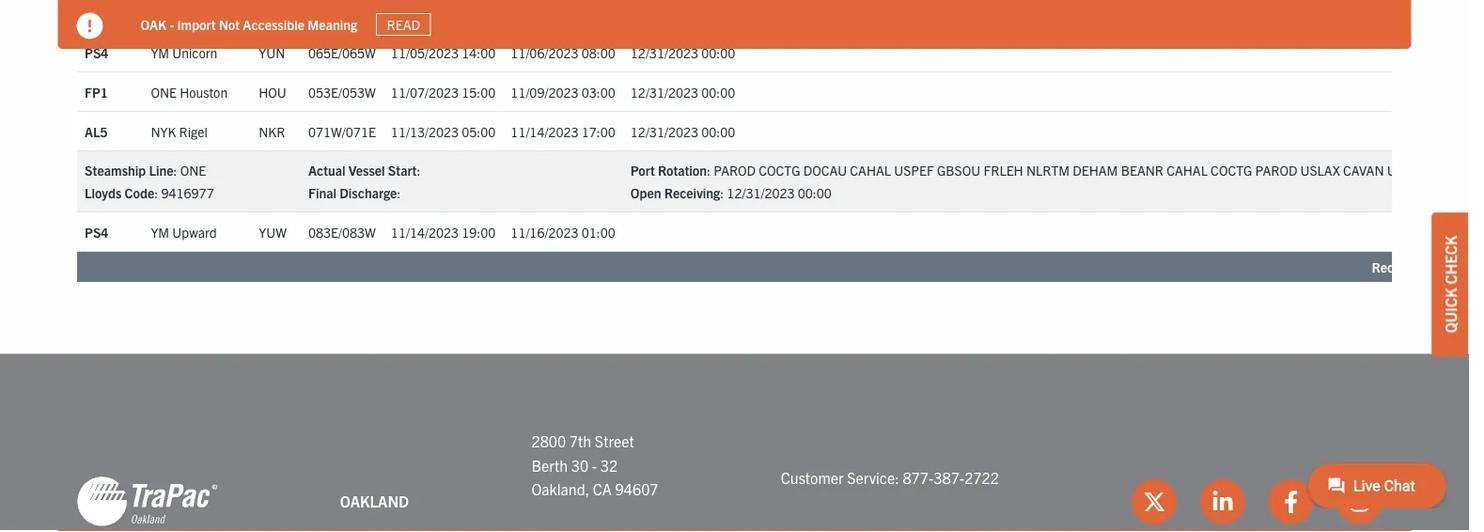 Task type: describe. For each thing, give the bounding box(es) containing it.
lloyds
[[84, 185, 121, 202]]

2 cahal from the left
[[1166, 163, 1207, 180]]

docau
[[803, 163, 847, 180]]

2800 7th street berth 30 - 32 oakland, ca 94607
[[532, 432, 659, 499]]

11/14/2023 17:00
[[510, 124, 615, 141]]

12/31/2023 for 03:00
[[630, 84, 698, 101]]

oakland image
[[77, 475, 218, 528]]

30
[[571, 456, 589, 475]]

uslax
[[1300, 163, 1340, 180]]

read
[[387, 16, 420, 33]]

12/31/2023 inside port rotation : parod coctg docau cahal uspef gbsou frleh nlrtm deham beanr cahal coctg parod uslax cavan usopt tpoak open receiving : 12/31/2023 00:00
[[727, 185, 794, 202]]

11/05/2023 for 11/05/2023 05:00
[[390, 5, 458, 22]]

street
[[595, 432, 634, 451]]

unicorn
[[172, 45, 217, 62]]

11/14/2023 for 11/14/2023 19:00
[[390, 224, 458, 241]]

cavan
[[1343, 163, 1384, 180]]

deham
[[1072, 163, 1118, 180]]

00:00 for 03:00
[[701, 84, 735, 101]]

steamship
[[84, 163, 146, 180]]

00:00 for 17:00
[[701, 124, 735, 141]]

94607
[[615, 480, 659, 499]]

9416977
[[161, 185, 214, 202]]

1 cahal from the left
[[850, 163, 891, 180]]

08:00
[[581, 45, 615, 62]]

final
[[308, 185, 336, 202]]

nkr
[[258, 124, 285, 141]]

15:00
[[461, 84, 495, 101]]

00:00 for 08:00
[[701, 45, 735, 62]]

al5 for nyk rigel
[[84, 124, 107, 141]]

ym unicorn
[[150, 45, 217, 62]]

12/31/2023 for 17:00
[[630, 124, 698, 141]]

port rotation : parod coctg docau cahal uspef gbsou frleh nlrtm deham beanr cahal coctg parod uslax cavan usopt tpoak open receiving : 12/31/2023 00:00
[[630, 163, 1469, 202]]

rotation
[[658, 163, 707, 180]]

frleh
[[983, 163, 1023, 180]]

2 coctg from the left
[[1210, 163, 1252, 180]]

1 parod from the left
[[713, 163, 755, 180]]

19:00
[[461, 224, 495, 241]]

387-
[[934, 468, 965, 487]]

oakland,
[[532, 480, 590, 499]]

ca
[[593, 480, 612, 499]]

line
[[149, 163, 173, 180]]

11/07/2023
[[390, 84, 458, 101]]

071w/071e
[[308, 124, 375, 141]]

03:00
[[581, 84, 615, 101]]

: down "start"
[[397, 185, 400, 202]]

open
[[630, 185, 661, 202]]

yun
[[258, 45, 285, 62]]

2800
[[532, 432, 566, 451]]

ym for ym unicorn
[[150, 45, 169, 62]]

11/16/2023 01:00
[[510, 224, 615, 241]]

nyk for nyk remus
[[150, 5, 176, 22]]

11/09/2023 03:00
[[510, 84, 615, 101]]

fp1
[[84, 84, 108, 101]]

vessel
[[348, 163, 385, 180]]

al5 for nyk remus
[[84, 5, 107, 22]]

remus
[[179, 5, 218, 22]]

records displaye
[[1372, 259, 1469, 276]]

customer
[[781, 468, 844, 487]]

877-
[[903, 468, 934, 487]]

11/13/2023
[[390, 124, 458, 141]]

quick check
[[1441, 236, 1460, 333]]

083e/083w
[[308, 224, 375, 241]]

05:00 for 11/05/2023 05:00
[[461, 5, 495, 22]]

11/06/2023 08:00
[[510, 45, 615, 62]]

tpoak
[[1431, 163, 1469, 180]]

: up '9416977' at top left
[[173, 163, 177, 180]]

0 vertical spatial -
[[170, 16, 174, 33]]

actual vessel start : final discharge :
[[308, 163, 420, 202]]

ps4 for ym unicorn
[[84, 45, 108, 62]]

: down 11/13/2023
[[416, 163, 420, 180]]

ym upward
[[150, 224, 216, 241]]

2 parod from the left
[[1255, 163, 1297, 180]]

berth
[[532, 456, 568, 475]]

00:00 inside port rotation : parod coctg docau cahal uspef gbsou frleh nlrtm deham beanr cahal coctg parod uslax cavan usopt tpoak open receiving : 12/31/2023 00:00
[[797, 185, 831, 202]]

gbsou
[[937, 163, 980, 180]]

01:00
[[581, 224, 615, 241]]

rigel
[[179, 124, 207, 141]]

upward
[[172, 224, 216, 241]]



Task type: vqa. For each thing, say whether or not it's contained in the screenshot.
the bottom VNHPH
no



Task type: locate. For each thing, give the bounding box(es) containing it.
11/05/2023 14:00
[[390, 45, 495, 62]]

discharge
[[339, 185, 397, 202]]

nyk rigel
[[150, 124, 207, 141]]

footer
[[0, 354, 1469, 531]]

parod up receiving
[[713, 163, 755, 180]]

0 horizontal spatial 11/14/2023
[[390, 224, 458, 241]]

1 vertical spatial 11/14/2023
[[390, 224, 458, 241]]

al5 down the fp1
[[84, 124, 107, 141]]

ps4 down the "lloyds"
[[84, 224, 108, 241]]

check
[[1441, 236, 1460, 284]]

code
[[124, 185, 154, 202]]

port
[[630, 163, 655, 180]]

11/13/2023 05:00
[[390, 124, 495, 141]]

cahal right beanr
[[1166, 163, 1207, 180]]

2 vertical spatial 12/31/2023 00:00
[[630, 124, 735, 141]]

quick check link
[[1432, 212, 1469, 357]]

1 coctg from the left
[[758, 163, 800, 180]]

al5
[[84, 5, 107, 22], [84, 124, 107, 141]]

one inside steamship line : one lloyds code : 9416977
[[180, 163, 206, 180]]

1 ps4 from the top
[[84, 45, 108, 62]]

1 vertical spatial ps4
[[84, 224, 108, 241]]

nyk
[[150, 5, 176, 22], [150, 124, 176, 141]]

: up receiving
[[707, 163, 710, 180]]

: right open
[[720, 185, 724, 202]]

oak
[[141, 16, 167, 33]]

12/31/2023 right 08:00
[[630, 45, 698, 62]]

11/14/2023 for 11/14/2023 17:00
[[510, 124, 578, 141]]

0 horizontal spatial -
[[170, 16, 174, 33]]

one left houston
[[150, 84, 176, 101]]

12/31/2023 up rotation
[[630, 124, 698, 141]]

1 11/05/2023 from the top
[[390, 5, 458, 22]]

2 ym from the top
[[150, 224, 169, 241]]

cahal
[[850, 163, 891, 180], [1166, 163, 1207, 180]]

2 05:00 from the top
[[461, 124, 495, 141]]

al5 left oak
[[84, 5, 107, 22]]

05:00 down 15:00
[[461, 124, 495, 141]]

11/06/2023
[[510, 45, 578, 62]]

1 vertical spatial 12/31/2023 00:00
[[630, 84, 735, 101]]

- right oak
[[170, 16, 174, 33]]

05:00 up 14:00
[[461, 5, 495, 22]]

uspef
[[894, 163, 934, 180]]

12/31/2023 00:00 for 11/09/2023 03:00
[[630, 84, 735, 101]]

1 ym from the top
[[150, 45, 169, 62]]

quick
[[1441, 288, 1460, 333]]

coctg
[[758, 163, 800, 180], [1210, 163, 1252, 180]]

1 nyk from the top
[[150, 5, 176, 22]]

1 horizontal spatial coctg
[[1210, 163, 1252, 180]]

1 vertical spatial -
[[592, 456, 597, 475]]

coctg left uslax
[[1210, 163, 1252, 180]]

11/14/2023 down 11/09/2023
[[510, 124, 578, 141]]

1 horizontal spatial 11/14/2023
[[510, 124, 578, 141]]

0 horizontal spatial cahal
[[850, 163, 891, 180]]

meaning
[[308, 16, 357, 33]]

displaye
[[1422, 259, 1469, 276]]

- inside 2800 7th street berth 30 - 32 oakland, ca 94607
[[592, 456, 597, 475]]

parod
[[713, 163, 755, 180], [1255, 163, 1297, 180]]

0 vertical spatial 11/14/2023
[[510, 124, 578, 141]]

steamship line : one lloyds code : 9416977
[[84, 163, 214, 202]]

11/16/2023
[[510, 224, 578, 241]]

records
[[1372, 259, 1419, 276]]

1 12/31/2023 00:00 from the top
[[630, 45, 735, 62]]

0 vertical spatial ps4
[[84, 45, 108, 62]]

-
[[170, 16, 174, 33], [592, 456, 597, 475]]

one
[[150, 84, 176, 101], [180, 163, 206, 180]]

12/31/2023 right receiving
[[727, 185, 794, 202]]

coctg left docau
[[758, 163, 800, 180]]

1 vertical spatial nyk
[[150, 124, 176, 141]]

footer containing 2800 7th street
[[0, 354, 1469, 531]]

0 vertical spatial one
[[150, 84, 176, 101]]

11/05/2023 05:00
[[390, 5, 495, 22]]

11/05/2023 for 11/05/2023 14:00
[[390, 45, 458, 62]]

beanr
[[1121, 163, 1163, 180]]

one up '9416977' at top left
[[180, 163, 206, 180]]

:
[[173, 163, 177, 180], [416, 163, 420, 180], [707, 163, 710, 180], [154, 185, 158, 202], [397, 185, 400, 202], [720, 185, 724, 202]]

0 horizontal spatial one
[[150, 84, 176, 101]]

0 vertical spatial ym
[[150, 45, 169, 62]]

0 horizontal spatial coctg
[[758, 163, 800, 180]]

2 12/31/2023 00:00 from the top
[[630, 84, 735, 101]]

one houston
[[150, 84, 227, 101]]

customer service: 877-387-2722
[[781, 468, 999, 487]]

ps4 for ym upward
[[84, 224, 108, 241]]

0 horizontal spatial parod
[[713, 163, 755, 180]]

ym for ym upward
[[150, 224, 169, 241]]

usopt
[[1387, 163, 1428, 180]]

nyk for nyk rigel
[[150, 124, 176, 141]]

nlrtm
[[1026, 163, 1069, 180]]

solid image
[[77, 13, 103, 39]]

11/05/2023 up 11/05/2023 14:00
[[390, 5, 458, 22]]

houston
[[179, 84, 227, 101]]

yuw
[[258, 224, 286, 241]]

0 vertical spatial 11/05/2023
[[390, 5, 458, 22]]

parod left uslax
[[1255, 163, 1297, 180]]

2 al5 from the top
[[84, 124, 107, 141]]

2722
[[965, 468, 999, 487]]

12/31/2023 for 08:00
[[630, 45, 698, 62]]

ps4 down the solid icon
[[84, 45, 108, 62]]

cahal left uspef
[[850, 163, 891, 180]]

1 al5 from the top
[[84, 5, 107, 22]]

service:
[[847, 468, 899, 487]]

12/31/2023 right 03:00
[[630, 84, 698, 101]]

2 11/05/2023 from the top
[[390, 45, 458, 62]]

3 12/31/2023 00:00 from the top
[[630, 124, 735, 141]]

oak - import not accessible meaning
[[141, 16, 357, 33]]

12/31/2023 00:00 for 11/14/2023 17:00
[[630, 124, 735, 141]]

11/07/2023 15:00
[[390, 84, 495, 101]]

- left 32
[[592, 456, 597, 475]]

hou
[[258, 84, 286, 101]]

read link
[[376, 13, 431, 36]]

actual
[[308, 163, 345, 180]]

2 ps4 from the top
[[84, 224, 108, 241]]

12/31/2023
[[630, 45, 698, 62], [630, 84, 698, 101], [630, 124, 698, 141], [727, 185, 794, 202]]

ym down oak
[[150, 45, 169, 62]]

11/14/2023
[[510, 124, 578, 141], [390, 224, 458, 241]]

072w/072e
[[308, 5, 375, 22]]

nyk left rigel
[[150, 124, 176, 141]]

14:00
[[461, 45, 495, 62]]

17:00
[[581, 124, 615, 141]]

1 vertical spatial ym
[[150, 224, 169, 241]]

11/05/2023
[[390, 5, 458, 22], [390, 45, 458, 62]]

05:00 for 11/13/2023 05:00
[[461, 124, 495, 141]]

1 vertical spatial one
[[180, 163, 206, 180]]

0 vertical spatial 05:00
[[461, 5, 495, 22]]

0 vertical spatial nyk
[[150, 5, 176, 22]]

32
[[601, 456, 618, 475]]

nyk remus
[[150, 5, 218, 22]]

11/14/2023 19:00
[[390, 224, 495, 241]]

12/31/2023 00:00 for 11/06/2023 08:00
[[630, 45, 735, 62]]

nre
[[258, 5, 284, 22]]

0 vertical spatial al5
[[84, 5, 107, 22]]

ym left upward
[[150, 224, 169, 241]]

1 horizontal spatial parod
[[1255, 163, 1297, 180]]

: down line
[[154, 185, 158, 202]]

1 horizontal spatial one
[[180, 163, 206, 180]]

accessible
[[243, 16, 305, 33]]

1 horizontal spatial -
[[592, 456, 597, 475]]

1 vertical spatial al5
[[84, 124, 107, 141]]

065e/065w
[[308, 45, 375, 62]]

00:00
[[701, 45, 735, 62], [701, 84, 735, 101], [701, 124, 735, 141], [797, 185, 831, 202]]

2 nyk from the top
[[150, 124, 176, 141]]

1 vertical spatial 11/05/2023
[[390, 45, 458, 62]]

start
[[388, 163, 416, 180]]

0 vertical spatial 12/31/2023 00:00
[[630, 45, 735, 62]]

11/14/2023 left "19:00"
[[390, 224, 458, 241]]

oakland
[[340, 492, 409, 511]]

ps4
[[84, 45, 108, 62], [84, 224, 108, 241]]

1 05:00 from the top
[[461, 5, 495, 22]]

receiving
[[664, 185, 720, 202]]

7th
[[570, 432, 591, 451]]

nyk left the import
[[150, 5, 176, 22]]

11/05/2023 down read
[[390, 45, 458, 62]]

ym
[[150, 45, 169, 62], [150, 224, 169, 241]]

11/09/2023
[[510, 84, 578, 101]]

import
[[177, 16, 216, 33]]

053e/053w
[[308, 84, 375, 101]]

1 vertical spatial 05:00
[[461, 124, 495, 141]]

1 horizontal spatial cahal
[[1166, 163, 1207, 180]]

05:00
[[461, 5, 495, 22], [461, 124, 495, 141]]



